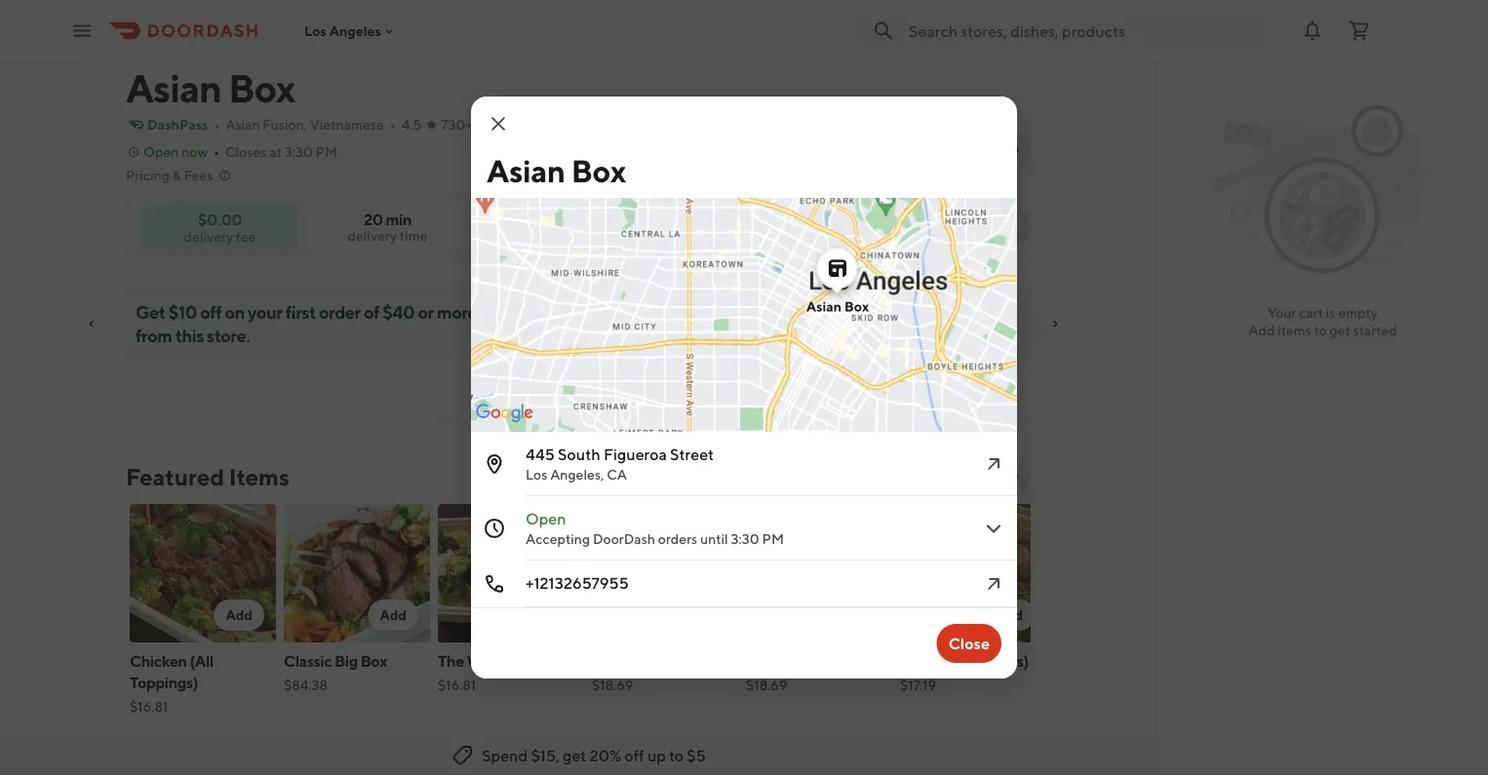 Task type: locate. For each thing, give the bounding box(es) containing it.
dashpass
[[147, 117, 208, 133]]

1 horizontal spatial $18.69
[[746, 678, 788, 694]]

0 horizontal spatial open
[[143, 144, 179, 160]]

20 left the time
[[364, 210, 383, 229]]

pm right until
[[763, 531, 784, 547]]

min inside pickup 15 min
[[983, 226, 1003, 240]]

0 horizontal spatial pm
[[316, 144, 338, 160]]

of
[[364, 302, 380, 322]]

1 horizontal spatial los
[[526, 467, 548, 483]]

1 vertical spatial off
[[625, 747, 645, 765]]

get
[[136, 302, 165, 322]]

the workout image
[[438, 504, 584, 643]]

min down pickup
[[983, 226, 1003, 240]]

order methods option group
[[841, 206, 1031, 245]]

to right up
[[669, 747, 684, 765]]

open up pricing & fees
[[143, 144, 179, 160]]

los inside 445 south figueroa street los angeles, ca
[[526, 467, 548, 483]]

0 horizontal spatial 3:30
[[285, 144, 313, 160]]

get right $15,
[[563, 747, 587, 765]]

toppings) down chicken
[[130, 674, 198, 692]]

cart
[[1300, 305, 1324, 321]]

delivery inside $0.00 delivery fee
[[184, 228, 233, 244]]

1 vertical spatial pm
[[763, 531, 784, 547]]

1 horizontal spatial min
[[889, 226, 909, 240]]

1 vertical spatial toppings)
[[130, 674, 198, 692]]

more
[[958, 140, 991, 156]]

1 horizontal spatial 3:30
[[731, 531, 760, 547]]

open now
[[143, 144, 208, 160]]

off left up
[[625, 747, 645, 765]]

open for open now
[[143, 144, 179, 160]]

pm
[[316, 144, 338, 160], [763, 531, 784, 547]]

the
[[438, 652, 464, 671]]

445
[[526, 445, 555, 464]]

1 vertical spatial 3:30
[[731, 531, 760, 547]]

off
[[200, 302, 222, 322], [625, 747, 645, 765]]

add for the chicken curry image
[[842, 607, 869, 624]]

0 vertical spatial click item image
[[983, 517, 1006, 541]]

los left angeles
[[304, 23, 327, 39]]

0 vertical spatial off
[[200, 302, 222, 322]]

off inside get $10 off on your first order of $40 or more from this store.
[[200, 302, 222, 322]]

save
[[641, 217, 671, 233]]

min up the $40
[[386, 210, 412, 229]]

click item image down click item icon
[[983, 517, 1006, 541]]

chicken
[[130, 652, 187, 671]]

get inside your cart is empty add items to get started
[[1331, 322, 1351, 339]]

add for steak (all toppings) image
[[688, 607, 715, 624]]

0 horizontal spatial to
[[669, 747, 684, 765]]

at
[[269, 144, 282, 160]]

your cart is empty add items to get started
[[1249, 305, 1398, 339]]

vietnamese
[[310, 117, 384, 133]]

add button for the
[[522, 600, 573, 631]]

0 vertical spatial to
[[1315, 322, 1328, 339]]

now
[[182, 144, 208, 160]]

2 click item image from the top
[[983, 573, 1006, 596]]

0 horizontal spatial off
[[200, 302, 222, 322]]

tofu (all toppings) image
[[901, 504, 1047, 643]]

0 vertical spatial pm
[[316, 144, 338, 160]]

toppings) inside tofu (all toppings) $17.19
[[961, 652, 1029, 671]]

box inside classic big box $84.38
[[361, 652, 387, 671]]

$16.81 down the
[[438, 678, 476, 694]]

spend $15, get 20% off up to $5
[[482, 747, 706, 765]]

ratings
[[476, 117, 518, 133]]

1 horizontal spatial toppings)
[[961, 652, 1029, 671]]

3 add button from the left
[[522, 600, 573, 631]]

1 vertical spatial open
[[526, 510, 567, 528]]

20
[[364, 210, 383, 229], [872, 226, 887, 240]]

0 horizontal spatial $16.81
[[130, 699, 168, 715]]

1 horizontal spatial (all
[[934, 652, 958, 671]]

add button for classic
[[368, 600, 419, 631]]

min for delivery
[[889, 226, 909, 240]]

add inside your cart is empty add items to get started
[[1249, 322, 1276, 339]]

1 vertical spatial to
[[669, 747, 684, 765]]

0 horizontal spatial toppings)
[[130, 674, 198, 692]]

(all inside chicken (all toppings) $16.81
[[190, 652, 214, 671]]

2 (all from the left
[[934, 652, 958, 671]]

items
[[1279, 322, 1312, 339]]

delivery
[[348, 228, 397, 244], [184, 228, 233, 244]]

1 add button from the left
[[214, 600, 264, 631]]

$16.81 down chicken
[[130, 699, 168, 715]]

add button for chicken
[[214, 600, 264, 631]]

1 $18.69 from the left
[[592, 678, 634, 694]]

1 horizontal spatial open
[[526, 510, 567, 528]]

los
[[304, 23, 327, 39], [526, 467, 548, 483]]

up
[[648, 747, 666, 765]]

select promotional banner element
[[551, 359, 606, 394]]

delivery
[[864, 209, 917, 225]]

to inside your cart is empty add items to get started
[[1315, 322, 1328, 339]]

classic
[[284, 652, 332, 671]]

accepting
[[526, 531, 590, 547]]

store.
[[207, 325, 250, 346]]

20 inside 20 min delivery time
[[364, 210, 383, 229]]

3:30 right at
[[285, 144, 313, 160]]

los down 445 at the left bottom of page
[[526, 467, 548, 483]]

1 vertical spatial los
[[526, 467, 548, 483]]

• left "4.5"
[[390, 117, 396, 133]]

toppings)
[[961, 652, 1029, 671], [130, 674, 198, 692]]

on
[[225, 302, 245, 322]]

box
[[228, 64, 295, 111], [572, 152, 626, 189], [845, 299, 870, 315], [845, 299, 870, 315], [361, 652, 387, 671]]

0 horizontal spatial min
[[386, 210, 412, 229]]

click item image
[[983, 517, 1006, 541], [983, 573, 1006, 596]]

20 down delivery
[[872, 226, 887, 240]]

0 vertical spatial $16.81
[[438, 678, 476, 694]]

$18.69 for the chicken curry image
[[746, 678, 788, 694]]

delivery left the fee
[[184, 228, 233, 244]]

1 vertical spatial $16.81
[[130, 699, 168, 715]]

3:30 right until
[[731, 531, 760, 547]]

delivery left the time
[[348, 228, 397, 244]]

(all
[[190, 652, 214, 671], [934, 652, 958, 671]]

(all right chicken
[[190, 652, 214, 671]]

min inside 20 min delivery time
[[386, 210, 412, 229]]

toppings) inside chicken (all toppings) $16.81
[[130, 674, 198, 692]]

add for tofu (all toppings) image
[[997, 607, 1024, 624]]

1 horizontal spatial $16.81
[[438, 678, 476, 694]]

doordash
[[593, 531, 656, 547]]

your
[[1269, 305, 1297, 321]]

2 $18.69 from the left
[[746, 678, 788, 694]]

1 horizontal spatial delivery
[[348, 228, 397, 244]]

0 horizontal spatial los
[[304, 23, 327, 39]]

0 horizontal spatial delivery
[[184, 228, 233, 244]]

add button
[[214, 600, 264, 631], [368, 600, 419, 631], [522, 600, 573, 631], [677, 600, 727, 631], [831, 600, 881, 631], [985, 600, 1035, 631]]

open
[[143, 144, 179, 160], [526, 510, 567, 528]]

2 add button from the left
[[368, 600, 419, 631]]

1 horizontal spatial pm
[[763, 531, 784, 547]]

big
[[335, 652, 358, 671]]

0 vertical spatial get
[[1331, 322, 1351, 339]]

(all for tofu
[[934, 652, 958, 671]]

off left on
[[200, 302, 222, 322]]

2 horizontal spatial min
[[983, 226, 1003, 240]]

more info
[[958, 140, 1020, 156]]

min inside delivery 20 min
[[889, 226, 909, 240]]

1 horizontal spatial get
[[1331, 322, 1351, 339]]

more
[[437, 302, 477, 322]]

0 vertical spatial open
[[143, 144, 179, 160]]

get down is
[[1331, 322, 1351, 339]]

(all inside tofu (all toppings) $17.19
[[934, 652, 958, 671]]

asian
[[126, 64, 221, 111], [226, 117, 260, 133], [487, 152, 566, 189], [807, 299, 842, 315], [807, 299, 842, 315]]

to down the cart
[[1315, 322, 1328, 339]]

• for •
[[390, 117, 396, 133]]

1 horizontal spatial to
[[1315, 322, 1328, 339]]

min down delivery
[[889, 226, 909, 240]]

4 add button from the left
[[677, 600, 727, 631]]

1 horizontal spatial off
[[625, 747, 645, 765]]

close
[[949, 635, 990, 653]]

0 horizontal spatial 20
[[364, 210, 383, 229]]

from
[[136, 325, 172, 346]]

3:30 inside open accepting doordash orders until 3:30 pm
[[731, 531, 760, 547]]

asian box image
[[143, 0, 218, 51]]

min
[[386, 210, 412, 229], [889, 226, 909, 240], [983, 226, 1003, 240]]

toppings) right tofu
[[961, 652, 1029, 671]]

open up accepting
[[526, 510, 567, 528]]

1 horizontal spatial 20
[[872, 226, 887, 240]]

1 vertical spatial click item image
[[983, 573, 1006, 596]]

pickup 15 min
[[964, 209, 1008, 240]]

$15,
[[531, 747, 560, 765]]

None radio
[[841, 206, 940, 245], [929, 206, 1031, 245], [841, 206, 940, 245], [929, 206, 1031, 245]]

open inside open accepting doordash orders until 3:30 pm
[[526, 510, 567, 528]]

$17.19
[[901, 678, 937, 694]]

1 (all from the left
[[190, 652, 214, 671]]

730+ ratings
[[441, 117, 518, 133]]

0 vertical spatial toppings)
[[961, 652, 1029, 671]]

powered by google image
[[476, 404, 534, 423]]

pricing & fees button
[[126, 166, 233, 185]]

order
[[775, 217, 813, 233]]

$16.81
[[438, 678, 476, 694], [130, 699, 168, 715]]

this
[[175, 325, 204, 346]]

0 horizontal spatial $18.69
[[592, 678, 634, 694]]

asian box
[[126, 64, 295, 111], [487, 152, 626, 189], [807, 299, 870, 315], [807, 299, 870, 315]]

to for items
[[1315, 322, 1328, 339]]

• right now
[[214, 144, 220, 160]]

$10
[[169, 302, 197, 322]]

0 horizontal spatial get
[[563, 747, 587, 765]]

445 south figueroa street los angeles, ca
[[526, 445, 714, 483]]

20 inside delivery 20 min
[[872, 226, 887, 240]]

0 horizontal spatial (all
[[190, 652, 214, 671]]

$18.69
[[592, 678, 634, 694], [746, 678, 788, 694]]

angeles
[[330, 23, 381, 39]]

add for classic big box image
[[380, 607, 407, 624]]

pm down vietnamese
[[316, 144, 338, 160]]

click item image up close
[[983, 573, 1006, 596]]

pricing & fees
[[126, 167, 213, 183]]

•
[[214, 117, 220, 133], [390, 117, 396, 133], [214, 144, 220, 160]]

to for up
[[669, 747, 684, 765]]

open for open accepting doordash orders until 3:30 pm
[[526, 510, 567, 528]]

(all right tofu
[[934, 652, 958, 671]]

6 add button from the left
[[985, 600, 1035, 631]]



Task type: describe. For each thing, give the bounding box(es) containing it.
pricing
[[126, 167, 170, 183]]

toppings) for tofu (all toppings)
[[961, 652, 1029, 671]]

$5
[[687, 747, 706, 765]]

orders
[[658, 531, 698, 547]]

• for • closes at 3:30 pm
[[214, 144, 220, 160]]

tofu (all toppings) $17.19
[[901, 652, 1029, 694]]

$40
[[383, 302, 415, 322]]

min for pickup
[[983, 226, 1003, 240]]

angeles,
[[550, 467, 604, 483]]

next button of carousel image
[[1008, 469, 1024, 485]]

• right dashpass
[[214, 117, 220, 133]]

add for chicken (all toppings) "image"
[[226, 607, 253, 624]]

4.5
[[402, 117, 422, 133]]

chicken (all toppings) image
[[130, 504, 276, 643]]

asian fusion, vietnamese
[[226, 117, 384, 133]]

close asian box image
[[487, 112, 510, 136]]

15
[[969, 226, 981, 240]]

$16.81 inside the workout $16.81
[[438, 678, 476, 694]]

close button
[[937, 624, 1002, 664]]

open menu image
[[70, 19, 94, 42]]

south
[[558, 445, 601, 464]]

los angeles button
[[304, 23, 397, 39]]

&
[[172, 167, 181, 183]]

or
[[418, 302, 434, 322]]

add for the workout image
[[534, 607, 561, 624]]

chicken curry image
[[746, 504, 893, 643]]

• closes at 3:30 pm
[[214, 144, 338, 160]]

delivery inside 20 min delivery time
[[348, 228, 397, 244]]

started
[[1354, 322, 1398, 339]]

pm inside open accepting doordash orders until 3:30 pm
[[763, 531, 784, 547]]

group order button
[[698, 206, 825, 245]]

$0.00 delivery fee
[[184, 210, 256, 244]]

figueroa
[[604, 445, 667, 464]]

info
[[994, 140, 1020, 156]]

steak (all toppings) image
[[592, 504, 739, 643]]

20 min delivery time
[[348, 210, 428, 244]]

click item image
[[983, 453, 1006, 476]]

time
[[400, 228, 428, 244]]

featured items heading
[[126, 462, 289, 493]]

more info button
[[926, 133, 1031, 164]]

spend
[[482, 747, 528, 765]]

group order
[[732, 217, 813, 233]]

20%
[[590, 747, 622, 765]]

the workout $16.81
[[438, 652, 529, 694]]

asian box dialog
[[463, 97, 1213, 679]]

street
[[670, 445, 714, 464]]

pickup
[[964, 209, 1008, 225]]

featured items
[[126, 463, 289, 491]]

730+
[[441, 117, 473, 133]]

+12132657955
[[526, 574, 629, 593]]

0 items, open order cart image
[[1348, 19, 1372, 42]]

$16.81 inside chicken (all toppings) $16.81
[[130, 699, 168, 715]]

add button for tofu
[[985, 600, 1035, 631]]

toppings) for chicken (all toppings)
[[130, 674, 198, 692]]

$0.00
[[198, 210, 242, 228]]

delivery 20 min
[[864, 209, 917, 240]]

open accepting doordash orders until 3:30 pm
[[526, 510, 784, 547]]

until
[[701, 531, 729, 547]]

tofu
[[901, 652, 931, 671]]

(all for chicken
[[190, 652, 214, 671]]

is
[[1327, 305, 1336, 321]]

0 vertical spatial los
[[304, 23, 327, 39]]

featured
[[126, 463, 224, 491]]

your
[[248, 302, 282, 322]]

fee
[[236, 228, 256, 244]]

$18.69 for steak (all toppings) image
[[592, 678, 634, 694]]

save button
[[602, 206, 683, 245]]

los angeles
[[304, 23, 381, 39]]

fees
[[184, 167, 213, 183]]

get $10 off on your first order of $40 or more from this store.
[[136, 302, 477, 346]]

1 click item image from the top
[[983, 517, 1006, 541]]

workout
[[467, 652, 529, 671]]

classic big box $84.38
[[284, 652, 387, 694]]

classic big box image
[[284, 504, 430, 643]]

chicken (all toppings) $16.81
[[130, 652, 214, 715]]

dashpass •
[[147, 117, 220, 133]]

empty
[[1339, 305, 1379, 321]]

0 vertical spatial 3:30
[[285, 144, 313, 160]]

order
[[319, 302, 361, 322]]

notification bell image
[[1302, 19, 1325, 42]]

5 add button from the left
[[831, 600, 881, 631]]

fusion,
[[263, 117, 307, 133]]

closes
[[225, 144, 267, 160]]

1 vertical spatial get
[[563, 747, 587, 765]]

group
[[732, 217, 772, 233]]

ca
[[607, 467, 627, 483]]

$84.38
[[284, 678, 328, 694]]

map region
[[463, 164, 1213, 664]]

items
[[229, 463, 289, 491]]

first
[[286, 302, 316, 322]]



Task type: vqa. For each thing, say whether or not it's contained in the screenshot.
Milk Cap
no



